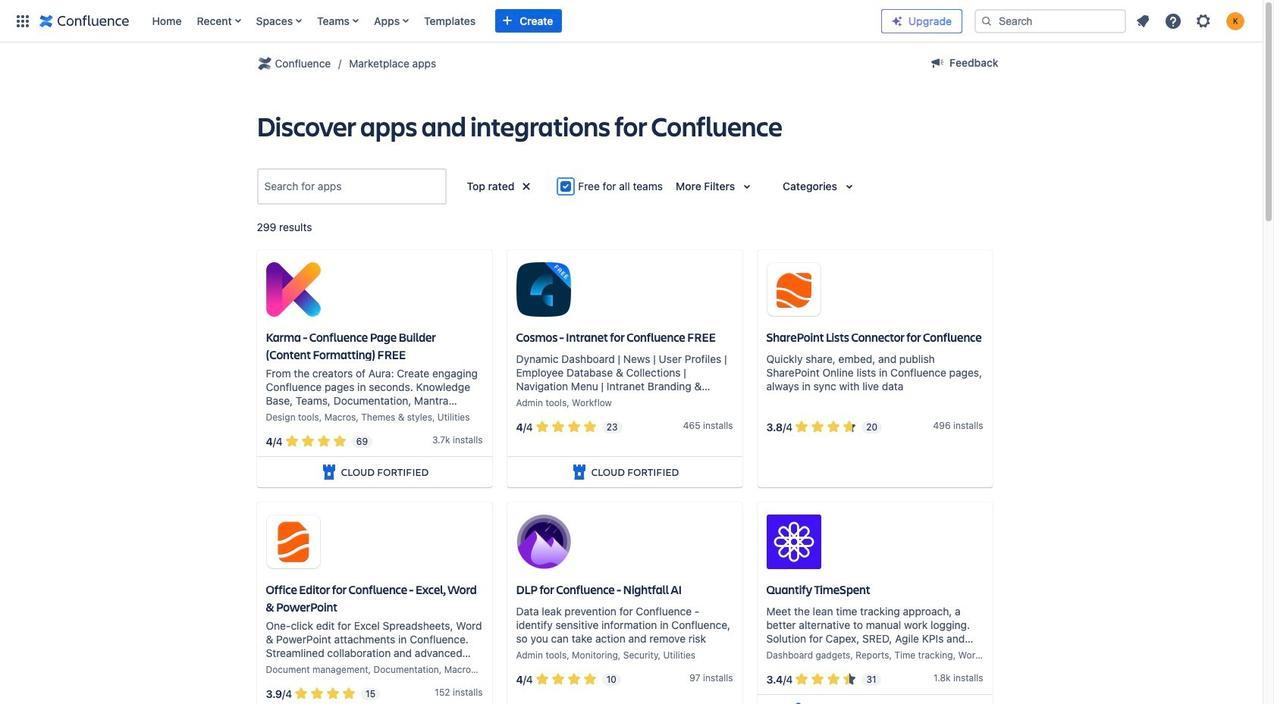 Task type: describe. For each thing, give the bounding box(es) containing it.
sharepoint lists connector for confluence image
[[766, 263, 821, 317]]

quantify timespent image
[[766, 515, 821, 570]]

list for premium image
[[1129, 7, 1254, 35]]

karma - confluence page builder (content formatting) free image
[[266, 263, 320, 317]]

notification icon image
[[1134, 12, 1152, 30]]

help icon image
[[1164, 12, 1182, 30]]

settings icon image
[[1194, 12, 1213, 30]]



Task type: locate. For each thing, give the bounding box(es) containing it.
appswitcher icon image
[[14, 12, 32, 30]]

None search field
[[974, 9, 1126, 33]]

Search for apps field
[[260, 173, 443, 200]]

None checkbox
[[557, 177, 575, 196]]

global element
[[9, 0, 881, 42]]

office editor for confluence - excel, word & powerpoint image
[[266, 515, 320, 570]]

cloud fortified app badge image
[[570, 464, 588, 482]]

0 horizontal spatial list
[[144, 0, 881, 42]]

list
[[144, 0, 881, 42], [1129, 7, 1254, 35]]

list for appswitcher icon
[[144, 0, 881, 42]]

dlp for confluence - nightfall ai image
[[516, 515, 571, 570]]

context icon image
[[255, 55, 273, 73], [255, 55, 273, 73]]

remove selected image
[[517, 177, 536, 196]]

1 horizontal spatial list
[[1129, 7, 1254, 35]]

search image
[[981, 15, 993, 27]]

premium image
[[891, 15, 903, 27]]

cloud fortified app badge image
[[320, 464, 338, 482]]

cosmos - intranet for confluence free image
[[516, 263, 571, 317]]

Search field
[[974, 9, 1126, 33]]

confluence image
[[39, 12, 129, 30], [39, 12, 129, 30]]

banner
[[0, 0, 1263, 42]]

your profile and preferences image
[[1226, 12, 1244, 30]]



Task type: vqa. For each thing, say whether or not it's contained in the screenshot.
Star image
no



